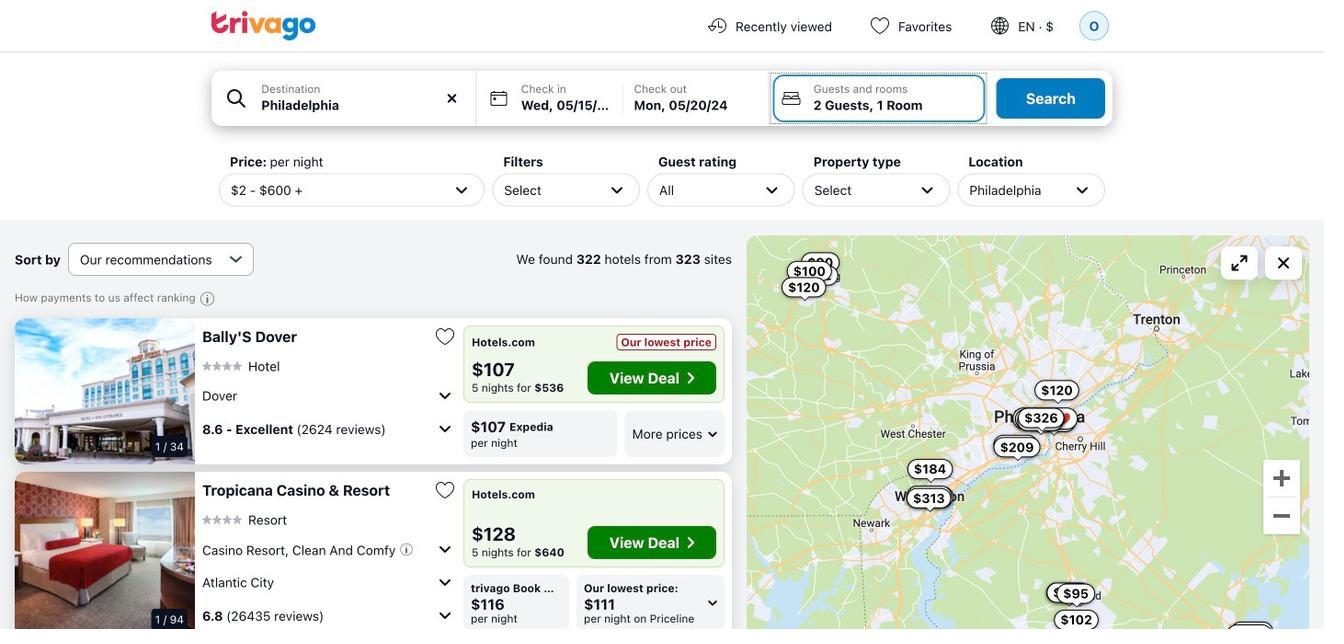 Task type: describe. For each thing, give the bounding box(es) containing it.
trivago logo image
[[212, 11, 316, 40]]

tropicana casino & resort, (atlantic city, usa) image
[[15, 472, 195, 629]]

clear image
[[444, 90, 461, 107]]



Task type: vqa. For each thing, say whether or not it's contained in the screenshot.
Clear image
yes



Task type: locate. For each thing, give the bounding box(es) containing it.
None field
[[212, 71, 476, 126]]

map region
[[747, 235, 1310, 629]]

Where to? search field
[[261, 96, 465, 115]]

bally's dover, (dover, usa) image
[[15, 318, 195, 465]]



